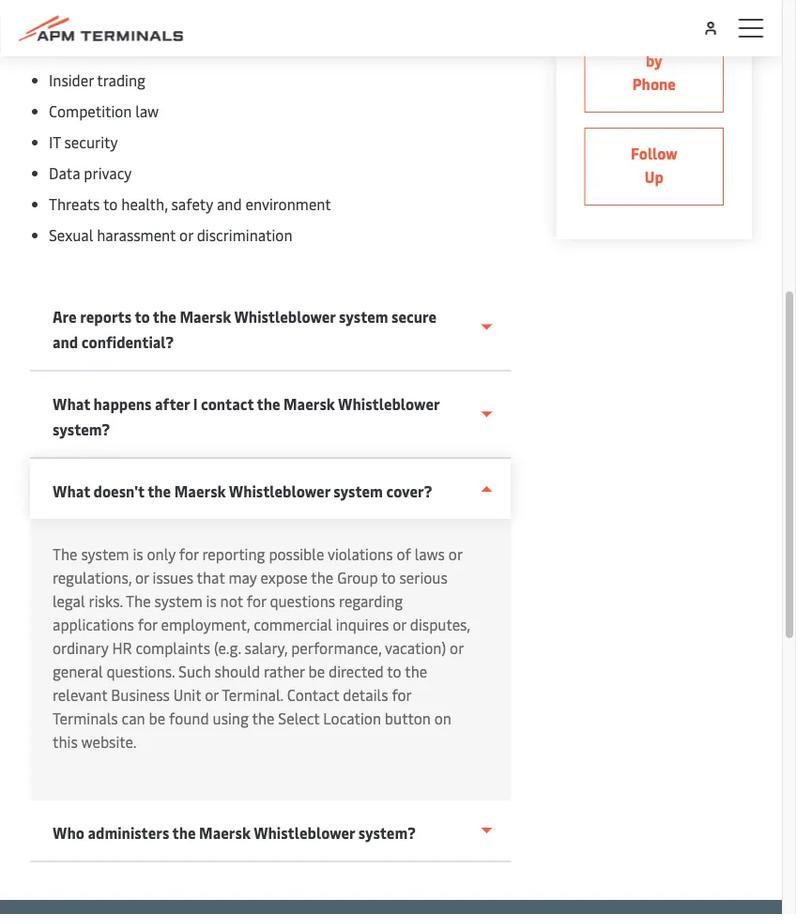 Task type: vqa. For each thing, say whether or not it's contained in the screenshot.
the top "system"
no



Task type: describe. For each thing, give the bounding box(es) containing it.
rather
[[264, 662, 305, 682]]

confidential?
[[82, 332, 174, 353]]

cover?
[[386, 482, 432, 502]]

system up regulations,
[[81, 545, 129, 565]]

on
[[434, 709, 451, 729]]

serious
[[399, 568, 448, 588]]

1 horizontal spatial is
[[206, 591, 217, 612]]

button
[[385, 709, 431, 729]]

the system is only for reporting possible violations of laws or regulations, or issues that may expose the group to serious legal risks. the system is not for questions regarding applications for employment, commercial inquires or disputes, ordinary hr complaints (e.g. salary, performance, vacation) or general questions. such should rather be directed to the relevant business unit or terminal. contact details for terminals can be found using the select location button on this website.
[[53, 545, 470, 752]]

system? inside what happens after i contact the maersk whistleblower system?
[[53, 420, 110, 440]]

maersk inside what happens after i contact the maersk whistleblower system?
[[284, 394, 335, 415]]

threats
[[49, 194, 100, 215]]

regarding
[[339, 591, 403, 612]]

0 vertical spatial the
[[53, 545, 77, 565]]

can
[[122, 709, 145, 729]]

are
[[53, 307, 77, 327]]

for up complaints
[[138, 615, 157, 635]]

safety
[[171, 194, 213, 215]]

report by phone
[[630, 27, 678, 94]]

may
[[229, 568, 257, 588]]

ordinary
[[53, 638, 108, 659]]

such
[[178, 662, 211, 682]]

or down threats to health, safety and environment
[[179, 225, 193, 246]]

and inside are reports to the maersk whistleblower system secure and confidential?
[[53, 332, 78, 353]]

up
[[645, 167, 664, 187]]

1 horizontal spatial and
[[217, 194, 242, 215]]

questions.
[[107, 662, 175, 682]]

what doesn't the maersk whistleblower system cover?
[[53, 482, 432, 502]]

secure
[[392, 307, 437, 327]]

vacation)
[[385, 638, 446, 659]]

for up button
[[392, 685, 411, 706]]

sexual
[[49, 225, 93, 246]]

1 horizontal spatial system?
[[358, 823, 416, 844]]

1 horizontal spatial be
[[308, 662, 325, 682]]

phone
[[633, 74, 676, 94]]

the inside what happens after i contact the maersk whistleblower system?
[[257, 394, 280, 415]]

follow up
[[631, 144, 678, 187]]

competition law
[[49, 101, 159, 122]]

issues
[[153, 568, 193, 588]]

what happens after i contact the maersk whistleblower system?
[[53, 394, 440, 440]]

or down disputes,
[[450, 638, 464, 659]]

foreign trade controls
[[49, 8, 198, 29]]

whistleblower inside are reports to the maersk whistleblower system secure and confidential?
[[234, 307, 336, 327]]

inquires
[[336, 615, 389, 635]]

it
[[49, 132, 61, 153]]

employment,
[[161, 615, 250, 635]]

for right the not
[[247, 591, 266, 612]]

found
[[169, 709, 209, 729]]

business
[[111, 685, 170, 706]]

expose
[[260, 568, 308, 588]]

what for what doesn't the maersk whistleblower system cover?
[[53, 482, 90, 502]]

violations
[[328, 545, 393, 565]]

regulations,
[[53, 568, 132, 588]]

1 vertical spatial be
[[149, 709, 165, 729]]

law
[[135, 101, 159, 122]]

terminal.
[[222, 685, 283, 706]]

insider trading
[[49, 70, 145, 91]]

or right 'laws'
[[449, 545, 462, 565]]

who administers the maersk whistleblower system? button
[[30, 801, 511, 863]]

data privacy
[[49, 163, 132, 184]]

1 vertical spatial the
[[126, 591, 151, 612]]

report by phone link
[[585, 12, 724, 113]]

the up questions
[[311, 568, 334, 588]]

0 horizontal spatial is
[[133, 545, 143, 565]]

general
[[53, 662, 103, 682]]

performance,
[[291, 638, 382, 659]]

(e.g.
[[214, 638, 241, 659]]

risks.
[[89, 591, 123, 612]]

to down privacy
[[103, 194, 118, 215]]

sexual harassment or discrimination
[[49, 225, 292, 246]]

or up vacation)
[[393, 615, 406, 635]]

system inside dropdown button
[[334, 482, 383, 502]]

using
[[213, 709, 249, 729]]

harassment
[[97, 225, 176, 246]]

the down vacation)
[[405, 662, 427, 682]]

happens
[[93, 394, 152, 415]]

relevant
[[53, 685, 107, 706]]

follow
[[631, 144, 678, 164]]

of
[[397, 545, 411, 565]]

health,
[[121, 194, 168, 215]]

select
[[278, 709, 320, 729]]



Task type: locate. For each thing, give the bounding box(es) containing it.
0 vertical spatial what
[[53, 394, 90, 415]]

controls
[[142, 8, 198, 29]]

is left the not
[[206, 591, 217, 612]]

what happens after i contact the maersk whistleblower system? button
[[30, 372, 511, 460]]

and
[[217, 194, 242, 215], [53, 332, 78, 353]]

0 vertical spatial is
[[133, 545, 143, 565]]

directed
[[329, 662, 384, 682]]

system
[[339, 307, 388, 327], [334, 482, 383, 502], [81, 545, 129, 565], [154, 591, 202, 612]]

contact
[[287, 685, 339, 706]]

0 horizontal spatial the
[[53, 545, 77, 565]]

to inside are reports to the maersk whistleblower system secure and confidential?
[[135, 307, 150, 327]]

the up regulations,
[[53, 545, 77, 565]]

to down vacation)
[[387, 662, 402, 682]]

trade
[[103, 8, 139, 29]]

the
[[53, 545, 77, 565], [126, 591, 151, 612]]

who administers the maersk whistleblower system?
[[53, 823, 416, 844]]

the inside are reports to the maersk whistleblower system secure and confidential?
[[153, 307, 176, 327]]

are reports to the maersk whistleblower system secure and confidential? button
[[30, 285, 511, 372]]

the
[[153, 307, 176, 327], [257, 394, 280, 415], [148, 482, 171, 502], [311, 568, 334, 588], [405, 662, 427, 682], [252, 709, 275, 729], [172, 823, 196, 844]]

the right the administers
[[172, 823, 196, 844]]

0 horizontal spatial be
[[149, 709, 165, 729]]

group
[[337, 568, 378, 588]]

system left secure
[[339, 307, 388, 327]]

legal
[[53, 591, 85, 612]]

for
[[179, 545, 199, 565], [247, 591, 266, 612], [138, 615, 157, 635], [392, 685, 411, 706]]

0 horizontal spatial and
[[53, 332, 78, 353]]

reporting
[[202, 545, 265, 565]]

complaints
[[136, 638, 210, 659]]

by
[[646, 51, 663, 71]]

disputes,
[[410, 615, 470, 635]]

for right only
[[179, 545, 199, 565]]

privacy
[[84, 163, 132, 184]]

discrimination
[[197, 225, 292, 246]]

be right can
[[149, 709, 165, 729]]

maersk inside are reports to the maersk whistleblower system secure and confidential?
[[180, 307, 231, 327]]

whistleblower inside what happens after i contact the maersk whistleblower system?
[[338, 394, 440, 415]]

environment
[[246, 194, 331, 215]]

0 vertical spatial and
[[217, 194, 242, 215]]

hr
[[112, 638, 132, 659]]

0 horizontal spatial system?
[[53, 420, 110, 440]]

salary,
[[245, 638, 288, 659]]

the right contact
[[257, 394, 280, 415]]

it security
[[49, 132, 118, 153]]

only
[[147, 545, 175, 565]]

threats to health, safety and environment
[[49, 194, 331, 215]]

details
[[343, 685, 388, 706]]

or
[[179, 225, 193, 246], [449, 545, 462, 565], [135, 568, 149, 588], [393, 615, 406, 635], [450, 638, 464, 659], [205, 685, 219, 706]]

that
[[197, 568, 225, 588]]

0 vertical spatial be
[[308, 662, 325, 682]]

system?
[[53, 420, 110, 440], [358, 823, 416, 844]]

security
[[64, 132, 118, 153]]

and down are on the top left of page
[[53, 332, 78, 353]]

unit
[[173, 685, 201, 706]]

and up discrimination
[[217, 194, 242, 215]]

doesn't
[[93, 482, 145, 502]]

retaliation
[[49, 39, 122, 60]]

applications
[[53, 615, 134, 635]]

not
[[220, 591, 243, 612]]

what inside what happens after i contact the maersk whistleblower system?
[[53, 394, 90, 415]]

be up contact
[[308, 662, 325, 682]]

1 what from the top
[[53, 394, 90, 415]]

terminals
[[53, 709, 118, 729]]

the right risks.
[[126, 591, 151, 612]]

the down terminal. at the left bottom of page
[[252, 709, 275, 729]]

should
[[215, 662, 260, 682]]

1 vertical spatial what
[[53, 482, 90, 502]]

reports
[[80, 307, 132, 327]]

1 vertical spatial is
[[206, 591, 217, 612]]

location
[[323, 709, 381, 729]]

what left the doesn't
[[53, 482, 90, 502]]

system down issues
[[154, 591, 202, 612]]

after
[[155, 394, 190, 415]]

insider
[[49, 70, 94, 91]]

what for what happens after i contact the maersk whistleblower system?
[[53, 394, 90, 415]]

1 horizontal spatial the
[[126, 591, 151, 612]]

possible
[[269, 545, 324, 565]]

is left only
[[133, 545, 143, 565]]

0 vertical spatial system?
[[53, 420, 110, 440]]

who
[[53, 823, 84, 844]]

this
[[53, 732, 78, 752]]

commercial
[[254, 615, 332, 635]]

system left cover?
[[334, 482, 383, 502]]

report
[[630, 27, 678, 47]]

administers
[[88, 823, 169, 844]]

or down only
[[135, 568, 149, 588]]

2 what from the top
[[53, 482, 90, 502]]

or right the unit
[[205, 685, 219, 706]]

i
[[193, 394, 198, 415]]

maersk
[[180, 307, 231, 327], [284, 394, 335, 415], [174, 482, 226, 502], [199, 823, 251, 844]]

to up 'regarding'
[[381, 568, 396, 588]]

contact
[[201, 394, 254, 415]]

what left happens
[[53, 394, 90, 415]]

are reports to the maersk whistleblower system secure and confidential?
[[53, 307, 437, 353]]

system inside are reports to the maersk whistleblower system secure and confidential?
[[339, 307, 388, 327]]

1 vertical spatial system?
[[358, 823, 416, 844]]

foreign
[[49, 8, 99, 29]]

follow up link
[[585, 128, 724, 206]]

to
[[103, 194, 118, 215], [135, 307, 150, 327], [381, 568, 396, 588], [387, 662, 402, 682]]

competition
[[49, 101, 132, 122]]

what doesn't the maersk whistleblower system cover? button
[[30, 460, 511, 520]]

1 vertical spatial and
[[53, 332, 78, 353]]

to up confidential?
[[135, 307, 150, 327]]

laws
[[415, 545, 445, 565]]

data
[[49, 163, 80, 184]]

be
[[308, 662, 325, 682], [149, 709, 165, 729]]

the up confidential?
[[153, 307, 176, 327]]

the right the doesn't
[[148, 482, 171, 502]]

questions
[[270, 591, 335, 612]]



